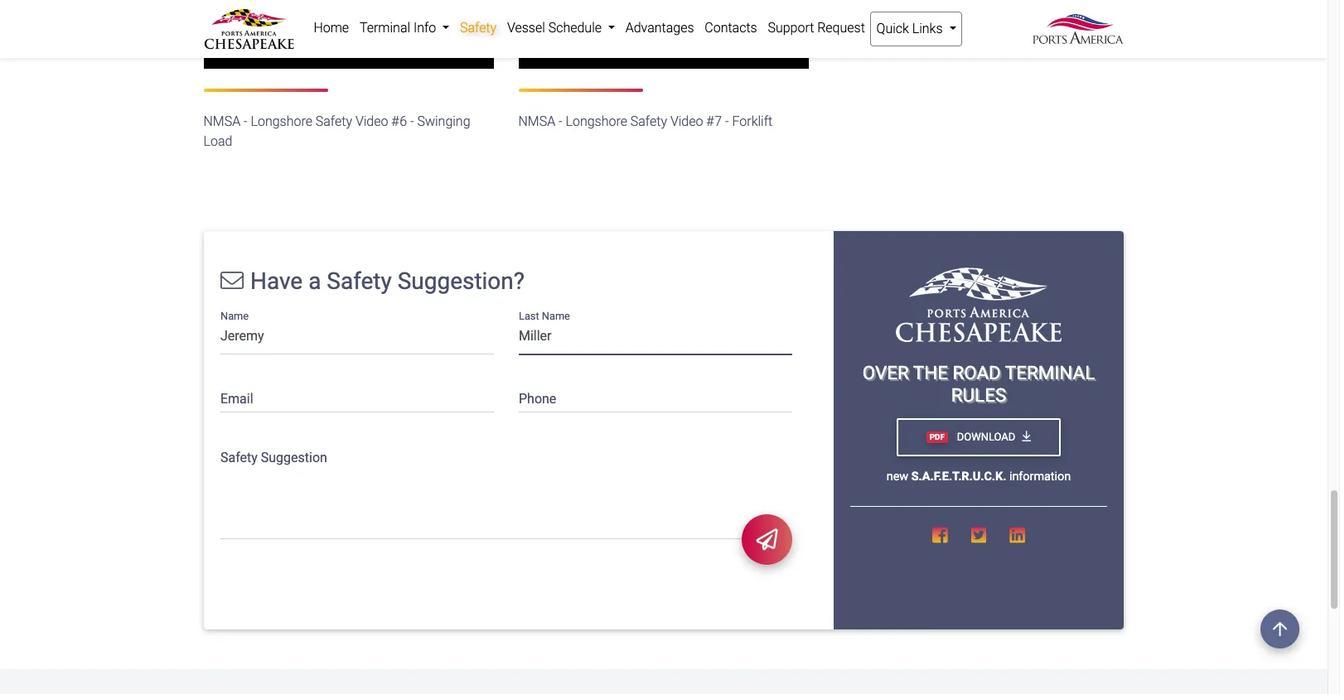 Task type: vqa. For each thing, say whether or not it's contained in the screenshot.
leftmost Dry
no



Task type: locate. For each thing, give the bounding box(es) containing it.
information
[[1009, 470, 1071, 484]]

1 horizontal spatial nmsa
[[519, 114, 556, 130]]

1 - from the left
[[244, 114, 248, 130]]

2 video from the left
[[671, 114, 704, 130]]

0 horizontal spatial video
[[356, 114, 389, 130]]

1 longshore from the left
[[251, 114, 313, 130]]

0 horizontal spatial video image
[[204, 0, 494, 69]]

safety left the #7
[[631, 114, 668, 130]]

-
[[244, 114, 248, 130], [411, 114, 415, 130], [559, 114, 563, 130], [726, 114, 729, 130]]

load
[[204, 134, 233, 150]]

facebook square image
[[933, 527, 948, 545]]

2 - from the left
[[411, 114, 415, 130]]

Email text field
[[220, 381, 494, 413]]

safety right a
[[327, 268, 392, 295]]

2 nmsa from the left
[[519, 114, 556, 130]]

1 horizontal spatial longshore
[[566, 114, 628, 130]]

safety inside safety link
[[460, 20, 497, 36]]

video left the #7
[[671, 114, 704, 130]]

terminal info link
[[354, 12, 455, 45]]

#6
[[392, 114, 407, 130]]

last
[[519, 310, 539, 323]]

have a safety suggestion?
[[250, 268, 525, 295]]

pdf
[[930, 433, 945, 442]]

request
[[817, 20, 865, 36]]

0 horizontal spatial nmsa
[[204, 114, 241, 130]]

1 horizontal spatial name
[[542, 310, 570, 323]]

nmsa inside nmsa - longshore safety video #6 - swinging load
[[204, 114, 241, 130]]

1 horizontal spatial video
[[671, 114, 704, 130]]

safety
[[460, 20, 497, 36], [316, 114, 353, 130], [631, 114, 668, 130], [327, 268, 392, 295], [220, 450, 258, 465]]

safety left #6
[[316, 114, 353, 130]]

name right last
[[542, 310, 570, 323]]

1 horizontal spatial video image
[[519, 0, 809, 69]]

terminal
[[360, 20, 410, 36]]

1 video image from the left
[[204, 0, 494, 69]]

last name
[[519, 310, 570, 323]]

longshore inside nmsa - longshore safety video #6 - swinging load
[[251, 114, 313, 130]]

contacts link
[[699, 12, 763, 45]]

info
[[414, 20, 436, 36]]

1 video from the left
[[356, 114, 389, 130]]

#7
[[707, 114, 722, 130]]

video for #6
[[356, 114, 389, 130]]

new
[[887, 470, 909, 484]]

suggestion
[[261, 450, 327, 465]]

longshore for nmsa - longshore safety video #6 - swinging load
[[251, 114, 313, 130]]

a
[[308, 268, 321, 295]]

name
[[220, 310, 249, 323], [542, 310, 570, 323]]

safety left vessel
[[460, 20, 497, 36]]

nmsa
[[204, 114, 241, 130], [519, 114, 556, 130]]

safety suggestion
[[220, 450, 327, 465]]

home link
[[308, 12, 354, 45]]

nmsa - longshore safety video #6 - swinging load
[[204, 114, 471, 150]]

2 name from the left
[[542, 310, 570, 323]]

Last Name text field
[[519, 322, 792, 354]]

the
[[913, 363, 948, 384]]

advantages link
[[620, 12, 699, 45]]

video
[[356, 114, 389, 130], [671, 114, 704, 130]]

2 video image from the left
[[519, 0, 809, 69]]

support
[[768, 20, 814, 36]]

longshore
[[251, 114, 313, 130], [566, 114, 628, 130]]

video left #6
[[356, 114, 389, 130]]

0 horizontal spatial name
[[220, 310, 249, 323]]

2 longshore from the left
[[566, 114, 628, 130]]

over
[[863, 363, 909, 384]]

name up 'email'
[[220, 310, 249, 323]]

0 horizontal spatial longshore
[[251, 114, 313, 130]]

video inside nmsa - longshore safety video #6 - swinging load
[[356, 114, 389, 130]]

over the road terminal rules
[[863, 363, 1095, 406]]

1 nmsa from the left
[[204, 114, 241, 130]]

video image
[[204, 0, 494, 69], [519, 0, 809, 69]]

rules
[[951, 385, 1006, 406]]



Task type: describe. For each thing, give the bounding box(es) containing it.
new s.a.f.e.t.r.u.c.k. information
[[887, 470, 1071, 484]]

home
[[314, 20, 349, 36]]

forklift
[[733, 114, 773, 130]]

nmsa for nmsa - longshore safety video #7 - forklift
[[519, 114, 556, 130]]

3 - from the left
[[559, 114, 563, 130]]

Phone text field
[[519, 381, 792, 413]]

support request link
[[763, 12, 871, 45]]

email
[[220, 391, 253, 407]]

longshore for nmsa - longshore safety video #7 - forklift
[[566, 114, 628, 130]]

vessel
[[507, 20, 545, 36]]

arrow to bottom image
[[1022, 431, 1031, 443]]

have
[[250, 268, 303, 295]]

video for #7
[[671, 114, 704, 130]]

terminal info
[[360, 20, 439, 36]]

go to top image
[[1261, 610, 1300, 649]]

twitter square image
[[971, 527, 987, 545]]

Safety Suggestion text field
[[220, 439, 792, 540]]

contacts
[[705, 20, 757, 36]]

terminal
[[1005, 363, 1095, 384]]

safety inside nmsa - longshore safety video #6 - swinging load
[[316, 114, 353, 130]]

suggestion?
[[398, 268, 525, 295]]

safety link
[[455, 12, 502, 45]]

video image for #7
[[519, 0, 809, 69]]

4 - from the left
[[726, 114, 729, 130]]

advantages
[[626, 20, 694, 36]]

video image for #6
[[204, 0, 494, 69]]

seagirt terminal image
[[896, 268, 1062, 343]]

linkedin image
[[1010, 527, 1025, 545]]

nmsa for nmsa - longshore safety video #6 - swinging load
[[204, 114, 241, 130]]

road
[[953, 363, 1001, 384]]

1 name from the left
[[220, 310, 249, 323]]

schedule
[[548, 20, 602, 36]]

safety left suggestion
[[220, 450, 258, 465]]

nmsa - longshore safety video #7 - forklift
[[519, 114, 773, 130]]

phone
[[519, 391, 556, 407]]

swinging
[[418, 114, 471, 130]]

support request
[[768, 20, 865, 36]]

s.a.f.e.t.r.u.c.k.
[[912, 470, 1007, 484]]

Name text field
[[220, 322, 494, 354]]

vessel schedule
[[507, 20, 605, 36]]

vessel schedule link
[[502, 12, 620, 45]]

download
[[955, 431, 1016, 444]]



